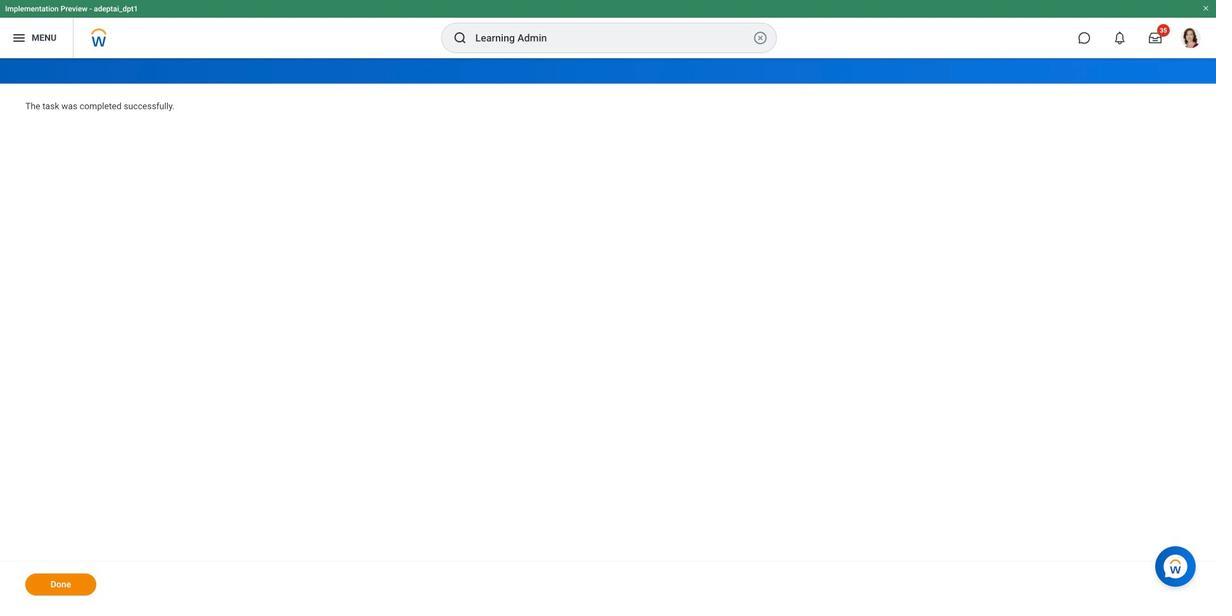 Task type: vqa. For each thing, say whether or not it's contained in the screenshot.
Center
no



Task type: locate. For each thing, give the bounding box(es) containing it.
main content
[[0, 58, 1217, 608]]

banner
[[0, 0, 1217, 58]]

close environment banner image
[[1203, 4, 1210, 12]]



Task type: describe. For each thing, give the bounding box(es) containing it.
profile logan mcneil image
[[1181, 28, 1202, 51]]

x circle image
[[753, 30, 768, 46]]

justify image
[[11, 30, 27, 46]]

inbox large image
[[1150, 32, 1162, 44]]

notifications large image
[[1114, 32, 1127, 44]]

Search Workday  search field
[[476, 24, 751, 52]]

search image
[[453, 30, 468, 46]]



